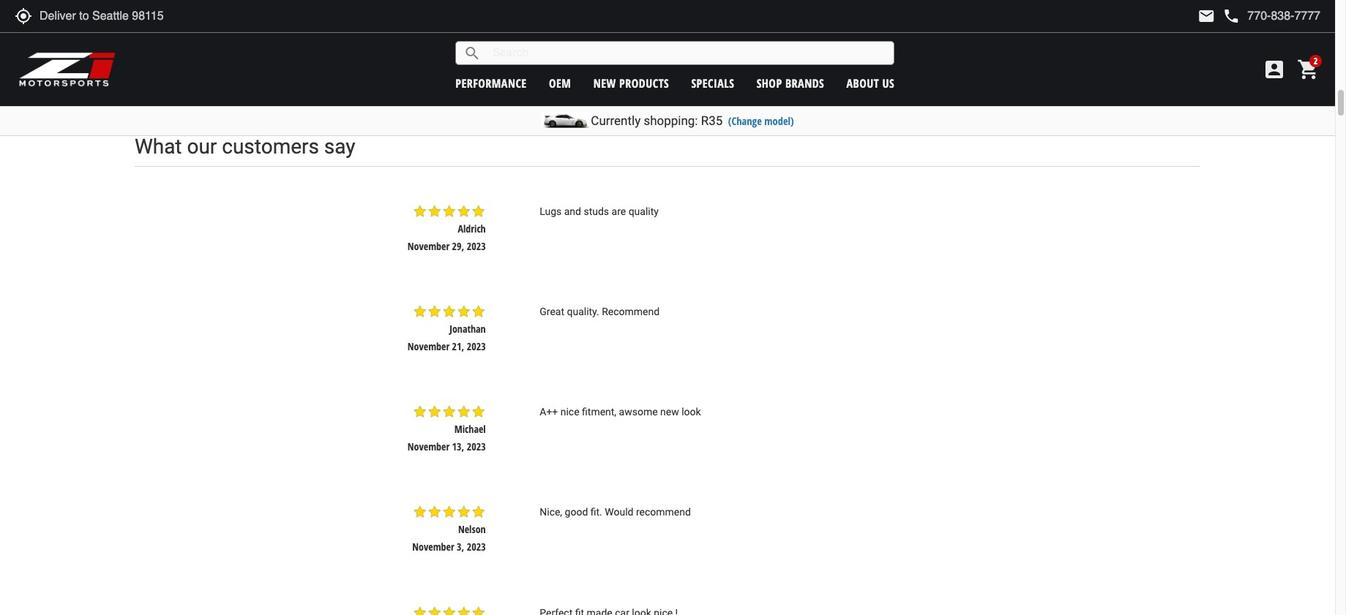 Task type: describe. For each thing, give the bounding box(es) containing it.
2.5,
[[192, 36, 207, 49]]

cnc inside cnc aluminum hub centric wheel spacers 2.5, 5, 10, 15, & 20mm
[[153, 24, 169, 38]]

recommend
[[602, 306, 660, 318]]

splined
[[510, 24, 539, 38]]

10mm for 10mm or 20mm extended wheel studs
[[329, 24, 354, 38]]

what our customers say
[[135, 135, 356, 159]]

aldrich
[[458, 222, 486, 236]]

our
[[187, 135, 217, 159]]

hub inside z1 hub centric wheel spacers & ball nose extended studs star star star star star (15) $69.99
[[681, 24, 697, 38]]

specials link
[[692, 75, 735, 91]]

shopping_cart link
[[1294, 58, 1321, 81]]

on
[[1061, 36, 1073, 49]]

or for 10mm or 20mm extended wheel studs
[[357, 24, 365, 38]]

brands
[[786, 75, 825, 91]]

nelson
[[458, 523, 486, 537]]

$49.99
[[555, 70, 581, 84]]

what
[[135, 135, 182, 159]]

specials
[[692, 75, 735, 91]]

15,
[[234, 36, 247, 49]]

lug
[[587, 24, 601, 38]]

wheel for 10mm or 20mm extended wheel studs
[[435, 24, 460, 38]]

star star star star star nelson november 3, 2023
[[413, 506, 486, 555]]

a++
[[540, 407, 558, 418]]

10mm or 20mm extended wheel stud - individual star star
[[849, 24, 980, 67]]

account_box link
[[1260, 58, 1290, 81]]

star star star star star jonathan november 21, 2023
[[408, 305, 486, 354]]

or for 10mm or 20mm extended wheel stud - individual star star
[[876, 24, 885, 38]]

performance
[[456, 75, 527, 91]]

(15)
[[770, 54, 787, 65]]

studs inside z1 hub centric wheel spacers & ball nose extended studs star star star star star (15) $69.99
[[761, 36, 783, 49]]

great
[[540, 306, 565, 318]]

10,
[[220, 36, 232, 49]]

2023 for star star star star star jonathan november 21, 2023
[[467, 340, 486, 354]]

wheel for 10mm or 20mm extended wheel stud - individual star star
[[955, 24, 980, 38]]

and
[[564, 206, 582, 217]]

new products
[[594, 75, 670, 91]]

star star star star star aldrich november 29, 2023
[[408, 204, 486, 253]]

10mm or 20mm extended wheel studs
[[329, 24, 460, 49]]

extended inside z1 hub centric wheel spacers & ball nose extended studs star star star star star (15) $69.99
[[722, 36, 759, 49]]

oem link
[[549, 75, 572, 91]]

cnc aluminum hub centric wheel spacers 2.5, 5, 10, 15, & 20mm
[[153, 24, 290, 49]]

good
[[565, 507, 588, 519]]

hub inside cnc aluminum hub centric wheel spacers 2.5, 5, 10, 15, & 20mm
[[216, 24, 232, 38]]

10mm for 10mm or 20mm extended wheel stud - individual star star
[[849, 24, 874, 38]]

z1 hub centric wheel spacers & ball nose extended studs star star star star star (15) $69.99
[[669, 24, 813, 84]]

shop brands
[[757, 75, 825, 91]]

fitment,
[[582, 407, 617, 418]]

about us link
[[847, 75, 895, 91]]

quality
[[629, 206, 659, 217]]

jonathan
[[450, 322, 486, 336]]

aluminum inside replacement nut for cnc aluminum bolt-on wheel spacers
[[1119, 24, 1161, 38]]

my_location
[[15, 7, 32, 25]]

november for star star star star star jonathan november 21, 2023
[[408, 340, 450, 354]]

$69.99
[[728, 70, 754, 84]]

studs inside 10mm or 20mm extended wheel studs
[[384, 36, 405, 49]]

mail phone
[[1198, 7, 1241, 25]]

great quality. recommend
[[540, 306, 660, 318]]

phone link
[[1223, 7, 1321, 25]]

look
[[682, 407, 701, 418]]

search
[[464, 44, 481, 62]]

quality.
[[567, 306, 600, 318]]

end
[[570, 24, 584, 38]]

13,
[[452, 440, 465, 454]]

shopping_cart
[[1298, 58, 1321, 81]]

spacers inside replacement nut for cnc aluminum bolt-on wheel spacers
[[1103, 36, 1133, 49]]

aluminum inside cnc aluminum hub centric wheel spacers 2.5, 5, 10, 15, & 20mm
[[171, 24, 213, 38]]

20mm inside cnc aluminum hub centric wheel spacers 2.5, 5, 10, 15, & 20mm
[[258, 36, 283, 49]]

centric inside z1 hub centric wheel spacers & ball nose extended studs star star star star star (15) $69.99
[[699, 24, 727, 38]]

mail link
[[1198, 7, 1216, 25]]

about
[[847, 75, 880, 91]]

- inside z1 splined closed end lug nut kit - black star star star star star (9) $49.99
[[634, 24, 638, 38]]

(change
[[729, 114, 762, 128]]

black
[[557, 36, 578, 49]]

(9)
[[600, 54, 612, 65]]

cnc inside replacement nut for cnc aluminum bolt-on wheel spacers
[[1100, 24, 1116, 38]]

bolt-
[[1042, 36, 1061, 49]]

november for star star star star star aldrich november 29, 2023
[[408, 239, 450, 253]]

kit
[[621, 24, 632, 38]]

nice
[[561, 407, 580, 418]]

ball
[[798, 24, 813, 38]]

wheel for cnc aluminum hub centric wheel spacers 2.5, 5, 10, 15, & 20mm
[[265, 24, 290, 38]]

wheel inside replacement nut for cnc aluminum bolt-on wheel spacers
[[1075, 36, 1101, 49]]

21,
[[452, 340, 465, 354]]

star star star star star michael november 13, 2023
[[408, 405, 486, 454]]

shop
[[757, 75, 783, 91]]

products
[[620, 75, 670, 91]]

phone
[[1223, 7, 1241, 25]]



Task type: vqa. For each thing, say whether or not it's contained in the screenshot.
2023 associated with star star star star star Jonathan November 21, 2023
yes



Task type: locate. For each thing, give the bounding box(es) containing it.
november left 21,
[[408, 340, 450, 354]]

for
[[1086, 24, 1098, 38]]

wheel right nose on the right of the page
[[730, 24, 755, 38]]

2023 for star star star star star aldrich november 29, 2023
[[467, 239, 486, 253]]

2 z1 from the left
[[669, 24, 678, 38]]

model)
[[765, 114, 794, 128]]

2 studs from the left
[[761, 36, 783, 49]]

2 horizontal spatial extended
[[915, 24, 952, 38]]

z1 left splined on the top of the page
[[498, 24, 507, 38]]

- right stud
[[901, 36, 905, 49]]

extended inside 10mm or 20mm extended wheel stud - individual star star
[[915, 24, 952, 38]]

wheel right individual
[[955, 24, 980, 38]]

wheel up performance link
[[435, 24, 460, 38]]

1 horizontal spatial extended
[[722, 36, 759, 49]]

wheel right on on the top right of page
[[1075, 36, 1101, 49]]

1 studs from the left
[[384, 36, 405, 49]]

account_box
[[1263, 58, 1287, 81]]

hub
[[216, 24, 232, 38], [681, 24, 697, 38]]

20mm for 10mm or 20mm extended wheel stud - individual star star
[[887, 24, 913, 38]]

0 horizontal spatial centric
[[234, 24, 262, 38]]

2 aluminum from the left
[[1119, 24, 1161, 38]]

2 hub from the left
[[681, 24, 697, 38]]

nut inside z1 splined closed end lug nut kit - black star star star star star (9) $49.99
[[603, 24, 618, 38]]

aluminum
[[171, 24, 213, 38], [1119, 24, 1161, 38]]

1 cnc from the left
[[153, 24, 169, 38]]

cnc
[[153, 24, 169, 38], [1100, 24, 1116, 38]]

1 hub from the left
[[216, 24, 232, 38]]

centric
[[234, 24, 262, 38], [699, 24, 727, 38]]

centric right 10,
[[234, 24, 262, 38]]

z1 motorsports logo image
[[18, 51, 117, 88]]

wheel right the 15,
[[265, 24, 290, 38]]

lugs
[[540, 206, 562, 217]]

centric inside cnc aluminum hub centric wheel spacers 2.5, 5, 10, 15, & 20mm
[[234, 24, 262, 38]]

2023 right 21,
[[467, 340, 486, 354]]

individual
[[907, 36, 948, 49]]

1 horizontal spatial &
[[790, 24, 796, 38]]

0 horizontal spatial studs
[[384, 36, 405, 49]]

0 horizontal spatial new
[[594, 75, 616, 91]]

1 10mm from the left
[[329, 24, 354, 38]]

november left 3,
[[413, 541, 455, 555]]

& right the 15,
[[249, 36, 255, 49]]

2 horizontal spatial 20mm
[[887, 24, 913, 38]]

aluminum left 10,
[[171, 24, 213, 38]]

1 horizontal spatial spacers
[[757, 24, 787, 38]]

fit.
[[591, 507, 603, 519]]

aluminum right for
[[1119, 24, 1161, 38]]

november inside star star star star star jonathan november 21, 2023
[[408, 340, 450, 354]]

shopping:
[[644, 114, 698, 128]]

& inside cnc aluminum hub centric wheel spacers 2.5, 5, 10, 15, & 20mm
[[249, 36, 255, 49]]

2023 inside star star star star star nelson november 3, 2023
[[467, 541, 486, 555]]

spacers up (15)
[[757, 24, 787, 38]]

nut left for
[[1069, 24, 1084, 38]]

november
[[408, 239, 450, 253], [408, 340, 450, 354], [408, 440, 450, 454], [413, 541, 455, 555]]

0 horizontal spatial -
[[634, 24, 638, 38]]

2 centric from the left
[[699, 24, 727, 38]]

us
[[883, 75, 895, 91]]

2 horizontal spatial spacers
[[1103, 36, 1133, 49]]

20mm inside 10mm or 20mm extended wheel studs
[[368, 24, 393, 38]]

are
[[612, 206, 626, 217]]

1 horizontal spatial 10mm
[[849, 24, 874, 38]]

wheel inside z1 hub centric wheel spacers & ball nose extended studs star star star star star (15) $69.99
[[730, 24, 755, 38]]

& left 'ball'
[[790, 24, 796, 38]]

20mm for 10mm or 20mm extended wheel studs
[[368, 24, 393, 38]]

2023 for star star star star star michael november 13, 2023
[[467, 440, 486, 454]]

2023 right 3,
[[467, 541, 486, 555]]

extended for 10mm or 20mm extended wheel stud - individual star star
[[915, 24, 952, 38]]

centric up search search field on the top of the page
[[699, 24, 727, 38]]

1 horizontal spatial nut
[[1069, 24, 1084, 38]]

0 horizontal spatial aluminum
[[171, 24, 213, 38]]

1 centric from the left
[[234, 24, 262, 38]]

2 or from the left
[[876, 24, 885, 38]]

would
[[605, 507, 634, 519]]

- inside 10mm or 20mm extended wheel stud - individual star star
[[901, 36, 905, 49]]

recommend
[[636, 507, 691, 519]]

november left the 29,
[[408, 239, 450, 253]]

1 horizontal spatial z1
[[669, 24, 678, 38]]

z1 inside z1 splined closed end lug nut kit - black star star star star star (9) $49.99
[[498, 24, 507, 38]]

1 horizontal spatial -
[[901, 36, 905, 49]]

1 or from the left
[[357, 24, 365, 38]]

say
[[324, 135, 356, 159]]

2023 inside star star star star star jonathan november 21, 2023
[[467, 340, 486, 354]]

2023 down 'aldrich'
[[467, 239, 486, 253]]

29,
[[452, 239, 465, 253]]

spacers left 2.5,
[[160, 36, 189, 49]]

z1 splined closed end lug nut kit - black star star star star star (9) $49.99
[[498, 24, 638, 84]]

awsome
[[619, 407, 658, 418]]

november inside star star star star star nelson november 3, 2023
[[413, 541, 455, 555]]

studs
[[584, 206, 609, 217]]

2 nut from the left
[[1069, 24, 1084, 38]]

10mm inside 10mm or 20mm extended wheel studs
[[329, 24, 354, 38]]

new
[[594, 75, 616, 91], [661, 407, 679, 418]]

wheel inside 10mm or 20mm extended wheel studs
[[435, 24, 460, 38]]

0 horizontal spatial hub
[[216, 24, 232, 38]]

michael
[[455, 423, 486, 437]]

currently
[[591, 114, 641, 128]]

november for star star star star star michael november 13, 2023
[[408, 440, 450, 454]]

spacers right for
[[1103, 36, 1133, 49]]

2 10mm from the left
[[849, 24, 874, 38]]

3 2023 from the top
[[467, 440, 486, 454]]

& inside z1 hub centric wheel spacers & ball nose extended studs star star star star star (15) $69.99
[[790, 24, 796, 38]]

wheel inside cnc aluminum hub centric wheel spacers 2.5, 5, 10, 15, & 20mm
[[265, 24, 290, 38]]

0 horizontal spatial spacers
[[160, 36, 189, 49]]

nice, good fit. would recommend
[[540, 507, 691, 519]]

r35
[[701, 114, 723, 128]]

1 horizontal spatial centric
[[699, 24, 727, 38]]

20mm
[[368, 24, 393, 38], [887, 24, 913, 38], [258, 36, 283, 49]]

a++ nice fitment, awsome new look
[[540, 407, 701, 418]]

3,
[[457, 541, 465, 555]]

2 2023 from the top
[[467, 340, 486, 354]]

0 horizontal spatial &
[[249, 36, 255, 49]]

1 z1 from the left
[[498, 24, 507, 38]]

1 aluminum from the left
[[171, 24, 213, 38]]

stud
[[881, 36, 899, 49]]

mail
[[1198, 7, 1216, 25]]

2023
[[467, 239, 486, 253], [467, 340, 486, 354], [467, 440, 486, 454], [467, 541, 486, 555]]

cnc right for
[[1100, 24, 1116, 38]]

nose
[[699, 36, 719, 49]]

5,
[[210, 36, 217, 49]]

(change model) link
[[729, 114, 794, 128]]

cnc left 2.5,
[[153, 24, 169, 38]]

2023 inside star star star star star aldrich november 29, 2023
[[467, 239, 486, 253]]

performance link
[[456, 75, 527, 91]]

hub left the 15,
[[216, 24, 232, 38]]

new left 'look'
[[661, 407, 679, 418]]

10mm
[[329, 24, 354, 38], [849, 24, 874, 38]]

0 horizontal spatial or
[[357, 24, 365, 38]]

replacement
[[1014, 24, 1066, 38]]

20mm inside 10mm or 20mm extended wheel stud - individual star star
[[887, 24, 913, 38]]

0 horizontal spatial nut
[[603, 24, 618, 38]]

0 horizontal spatial cnc
[[153, 24, 169, 38]]

1 2023 from the top
[[467, 239, 486, 253]]

2023 right the 13,
[[467, 440, 486, 454]]

new down (9)
[[594, 75, 616, 91]]

1 horizontal spatial new
[[661, 407, 679, 418]]

0 vertical spatial new
[[594, 75, 616, 91]]

nice,
[[540, 507, 563, 519]]

z1 for studs
[[669, 24, 678, 38]]

z1 for star
[[498, 24, 507, 38]]

0 horizontal spatial extended
[[396, 24, 433, 38]]

0 horizontal spatial 10mm
[[329, 24, 354, 38]]

1 horizontal spatial or
[[876, 24, 885, 38]]

- right kit
[[634, 24, 638, 38]]

2 cnc from the left
[[1100, 24, 1116, 38]]

2023 for star star star star star nelson november 3, 2023
[[467, 541, 486, 555]]

november inside star star star star star michael november 13, 2023
[[408, 440, 450, 454]]

new products link
[[594, 75, 670, 91]]

november for star star star star star nelson november 3, 2023
[[413, 541, 455, 555]]

hub up search search field on the top of the page
[[681, 24, 697, 38]]

spacers inside cnc aluminum hub centric wheel spacers 2.5, 5, 10, 15, & 20mm
[[160, 36, 189, 49]]

about us
[[847, 75, 895, 91]]

or inside 10mm or 20mm extended wheel studs
[[357, 24, 365, 38]]

z1 up search search field on the top of the page
[[669, 24, 678, 38]]

wheel inside 10mm or 20mm extended wheel stud - individual star star
[[955, 24, 980, 38]]

customers
[[222, 135, 319, 159]]

lugs and studs are quality
[[540, 206, 659, 217]]

1 horizontal spatial cnc
[[1100, 24, 1116, 38]]

extended inside 10mm or 20mm extended wheel studs
[[396, 24, 433, 38]]

1 nut from the left
[[603, 24, 618, 38]]

replacement nut for cnc aluminum bolt-on wheel spacers
[[1014, 24, 1161, 49]]

or inside 10mm or 20mm extended wheel stud - individual star star
[[876, 24, 885, 38]]

or
[[357, 24, 365, 38], [876, 24, 885, 38]]

currently shopping: r35 (change model)
[[591, 114, 794, 128]]

1 horizontal spatial 20mm
[[368, 24, 393, 38]]

nut inside replacement nut for cnc aluminum bolt-on wheel spacers
[[1069, 24, 1084, 38]]

november inside star star star star star aldrich november 29, 2023
[[408, 239, 450, 253]]

z1
[[498, 24, 507, 38], [669, 24, 678, 38]]

&
[[790, 24, 796, 38], [249, 36, 255, 49]]

Search search field
[[481, 42, 894, 64]]

shop brands link
[[757, 75, 825, 91]]

spacers
[[757, 24, 787, 38], [160, 36, 189, 49], [1103, 36, 1133, 49]]

1 vertical spatial new
[[661, 407, 679, 418]]

10mm inside 10mm or 20mm extended wheel stud - individual star star
[[849, 24, 874, 38]]

spacers inside z1 hub centric wheel spacers & ball nose extended studs star star star star star (15) $69.99
[[757, 24, 787, 38]]

z1 inside z1 hub centric wheel spacers & ball nose extended studs star star star star star (15) $69.99
[[669, 24, 678, 38]]

1 horizontal spatial aluminum
[[1119, 24, 1161, 38]]

star
[[524, 52, 539, 67], [539, 52, 553, 67], [553, 52, 568, 67], [568, 52, 583, 67], [583, 52, 597, 67], [695, 52, 709, 67], [709, 52, 724, 67], [724, 52, 739, 67], [739, 52, 753, 67], [753, 52, 768, 67], [871, 52, 885, 67], [885, 52, 900, 67], [413, 204, 427, 219], [427, 204, 442, 219], [442, 204, 457, 219], [457, 204, 471, 219], [471, 204, 486, 219], [413, 305, 427, 319], [427, 305, 442, 319], [442, 305, 457, 319], [457, 305, 471, 319], [471, 305, 486, 319], [413, 405, 427, 420], [427, 405, 442, 420], [442, 405, 457, 420], [457, 405, 471, 420], [471, 405, 486, 420], [413, 506, 427, 520], [427, 506, 442, 520], [442, 506, 457, 520], [457, 506, 471, 520], [471, 506, 486, 520]]

0 horizontal spatial z1
[[498, 24, 507, 38]]

1 horizontal spatial studs
[[761, 36, 783, 49]]

nut
[[603, 24, 618, 38], [1069, 24, 1084, 38]]

nut left kit
[[603, 24, 618, 38]]

extended for 10mm or 20mm extended wheel studs
[[396, 24, 433, 38]]

november left the 13,
[[408, 440, 450, 454]]

closed
[[541, 24, 567, 38]]

1 horizontal spatial hub
[[681, 24, 697, 38]]

4 2023 from the top
[[467, 541, 486, 555]]

studs
[[384, 36, 405, 49], [761, 36, 783, 49]]

oem
[[549, 75, 572, 91]]

0 horizontal spatial 20mm
[[258, 36, 283, 49]]

2023 inside star star star star star michael november 13, 2023
[[467, 440, 486, 454]]



